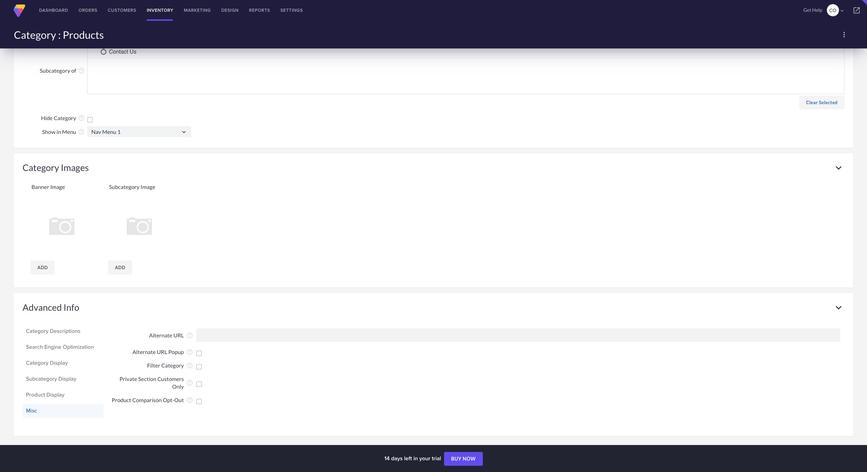 Task type: vqa. For each thing, say whether or not it's contained in the screenshot.
Dashboard
yes



Task type: locate. For each thing, give the bounding box(es) containing it.
0 horizontal spatial add link
[[30, 260, 55, 274]]

1 image from the left
[[50, 183, 65, 190]]

add
[[37, 265, 48, 270], [115, 265, 125, 270]]

category
[[38, 16, 61, 23], [14, 28, 56, 41], [54, 115, 76, 121], [22, 162, 59, 173], [26, 327, 48, 335], [26, 359, 48, 367], [161, 362, 184, 369]]

0 vertical spatial url
[[173, 332, 184, 339]]

1 vertical spatial url
[[157, 349, 167, 355]]

1 horizontal spatial customers
[[157, 375, 184, 382]]

us for contact us
[[130, 49, 136, 55]]

category up banner
[[22, 162, 59, 173]]

product inside "product comparison opt-out help_outline"
[[112, 397, 131, 403]]

customers right 136
[[108, 7, 136, 13]]

help_outline down alternate url popup help_outline
[[186, 362, 193, 369]]

help_outline inside "category name help_outline"
[[78, 16, 85, 23]]

display inside category display link
[[50, 359, 68, 367]]

0 horizontal spatial in
[[56, 128, 61, 135]]

help_outline right only
[[186, 379, 193, 386]]

in right left
[[413, 454, 418, 462]]

url inside alternate url help_outline
[[173, 332, 184, 339]]

0 vertical spatial in
[[56, 128, 61, 135]]

add link for banner
[[30, 260, 55, 274]]

help_outline right out
[[186, 397, 193, 404]]

*
[[67, 1, 69, 7]]

dashboard link
[[34, 0, 73, 21]]

0 vertical spatial subcategory
[[40, 67, 70, 74]]

2 vertical spatial display
[[46, 391, 64, 399]]

subcategory inside subcategory of help_outline
[[40, 67, 70, 74]]

help_outline down orders
[[78, 16, 85, 23]]

help_outline right of
[[78, 67, 85, 74]]

subcategory for subcategory display
[[26, 375, 57, 383]]

0 horizontal spatial add
[[37, 265, 48, 270]]

url inside alternate url popup help_outline
[[157, 349, 167, 355]]

display down category display link
[[58, 375, 76, 383]]

1 horizontal spatial add link
[[108, 260, 132, 274]]

image for banner image
[[50, 183, 65, 190]]

search
[[26, 343, 43, 351]]

buy now
[[451, 456, 476, 462]]

add link for subcategory
[[108, 260, 132, 274]]

help_outline up show in menu help_outline
[[78, 115, 85, 122]]

expand_more
[[833, 162, 845, 174], [833, 302, 845, 313]]

1 horizontal spatial add
[[115, 265, 125, 270]]

opt-
[[163, 397, 174, 403]]

help_outline inside hide category help_outline
[[78, 115, 85, 122]]

help_outline inside alternate url popup help_outline
[[186, 349, 193, 356]]

product down private
[[112, 397, 131, 403]]

product up the misc
[[26, 391, 45, 399]]

contact us
[[109, 49, 136, 55]]

now
[[463, 456, 476, 462]]

add link
[[30, 260, 55, 274], [108, 260, 132, 274]]

in inside show in menu help_outline
[[56, 128, 61, 135]]

category down the "search"
[[26, 359, 48, 367]]

1 expand_more from the top
[[833, 162, 845, 174]]

0 horizontal spatial customers
[[108, 7, 136, 13]]

2 vertical spatial subcategory
[[26, 375, 57, 383]]

0 vertical spatial alternate
[[149, 332, 172, 339]]

category up the "search"
[[26, 327, 48, 335]]

dashboard
[[39, 7, 68, 13]]

help_outline inside "product comparison opt-out help_outline"
[[186, 397, 193, 404]]

category down dashboard
[[38, 16, 61, 23]]

alternate up filter
[[132, 349, 156, 355]]

section
[[138, 375, 156, 382]]

image for subcategory image
[[141, 183, 155, 190]]

1 vertical spatial in
[[413, 454, 418, 462]]

category name help_outline
[[37, 16, 85, 23]]

product
[[26, 391, 45, 399], [112, 397, 131, 403]]

filter category help_outline
[[147, 362, 193, 369]]

help_outline up alternate url popup help_outline
[[186, 332, 193, 339]]

1 vertical spatial alternate
[[132, 349, 156, 355]]

0 vertical spatial customers
[[108, 7, 136, 13]]

category : products
[[14, 28, 104, 41]]

add for subcategory
[[115, 265, 125, 270]]

category descriptions link
[[26, 325, 100, 337]]

1 add link from the left
[[30, 260, 55, 274]]

2 add from the left
[[115, 265, 125, 270]]

add for banner
[[37, 265, 48, 270]]

design
[[221, 7, 239, 13]]

display
[[50, 359, 68, 367], [58, 375, 76, 383], [46, 391, 64, 399]]

1 horizontal spatial in
[[413, 454, 418, 462]]

clear selected
[[806, 100, 838, 105]]

alternate url popup help_outline
[[132, 349, 193, 356]]

url left popup
[[157, 349, 167, 355]]

orders
[[79, 7, 97, 13]]

0 vertical spatial display
[[50, 359, 68, 367]]

category left :
[[14, 28, 56, 41]]

category descriptions
[[26, 327, 80, 335]]

 link
[[846, 0, 867, 21]]

display down subcategory display
[[46, 391, 64, 399]]

images
[[61, 162, 89, 173]]

get
[[803, 7, 811, 13]]

category inside "category name help_outline"
[[38, 16, 61, 23]]

1 add from the left
[[37, 265, 48, 270]]

misc link
[[26, 405, 100, 417]]

1 horizontal spatial url
[[173, 332, 184, 339]]

0 horizontal spatial product
[[26, 391, 45, 399]]

1 vertical spatial expand_more
[[833, 302, 845, 313]]

* id help_outline 136
[[67, 0, 97, 7]]

url
[[173, 332, 184, 339], [157, 349, 167, 355]]

category for :
[[14, 28, 56, 41]]

1 vertical spatial customers
[[157, 375, 184, 382]]

banner image
[[31, 183, 65, 190]]

info
[[64, 302, 79, 313]]

advanced
[[22, 302, 62, 313]]

1 vertical spatial subcategory
[[109, 183, 139, 190]]

help_outline inside subcategory of help_outline
[[78, 67, 85, 74]]

None text field
[[87, 126, 191, 137], [196, 328, 840, 342], [87, 126, 191, 137], [196, 328, 840, 342]]

:
[[58, 28, 61, 41]]

alternate inside alternate url help_outline
[[149, 332, 172, 339]]

alternate up alternate url popup help_outline
[[149, 332, 172, 339]]

subcategory
[[40, 67, 70, 74], [109, 183, 139, 190], [26, 375, 57, 383]]

us right the 'contact'
[[130, 49, 136, 55]]

display inside subcategory display link
[[58, 375, 76, 383]]

alternate inside alternate url popup help_outline
[[132, 349, 156, 355]]

us
[[125, 43, 132, 49], [130, 49, 136, 55]]

help_outline inside alternate url help_outline
[[186, 332, 193, 339]]

1 horizontal spatial product
[[112, 397, 131, 403]]

trial
[[432, 454, 441, 462]]

co 
[[829, 7, 845, 14]]

in right show
[[56, 128, 61, 135]]

in
[[56, 128, 61, 135], [413, 454, 418, 462]]

help_outline inside 'filter category help_outline'
[[186, 362, 193, 369]]

category up show in menu help_outline
[[54, 115, 76, 121]]

your
[[419, 454, 430, 462]]

customers up only
[[157, 375, 184, 382]]

1 vertical spatial display
[[58, 375, 76, 383]]

us right about
[[125, 43, 132, 49]]

settings
[[280, 7, 303, 13]]

subcategory of help_outline
[[40, 67, 85, 74]]

alternate
[[149, 332, 172, 339], [132, 349, 156, 355]]

help_outline right menu
[[78, 129, 85, 135]]

category down popup
[[161, 362, 184, 369]]

help_outline inside private section customers only help_outline
[[186, 379, 193, 386]]

optimization
[[63, 343, 94, 351]]

2 add link from the left
[[108, 260, 132, 274]]

buy
[[451, 456, 462, 462]]

display down search engine optimization
[[50, 359, 68, 367]]

1 horizontal spatial image
[[141, 183, 155, 190]]

us for about us
[[125, 43, 132, 49]]

customers
[[108, 7, 136, 13], [157, 375, 184, 382]]

0 horizontal spatial url
[[157, 349, 167, 355]]

0 horizontal spatial image
[[50, 183, 65, 190]]

customers inside private section customers only help_outline
[[157, 375, 184, 382]]

help_outline right id
[[78, 1, 85, 7]]

2 image from the left
[[141, 183, 155, 190]]

product display
[[26, 391, 64, 399]]

product display link
[[26, 389, 100, 401]]

help_outline right popup
[[186, 349, 193, 356]]

2 expand_more from the top
[[833, 302, 845, 313]]

image
[[50, 183, 65, 190], [141, 183, 155, 190]]

expand_more for advanced info
[[833, 302, 845, 313]]

url up popup
[[173, 332, 184, 339]]

help_outline
[[78, 1, 85, 7], [78, 16, 85, 23], [78, 67, 85, 74], [78, 115, 85, 122], [78, 129, 85, 135], [186, 332, 193, 339], [186, 349, 193, 356], [186, 362, 193, 369], [186, 379, 193, 386], [186, 397, 193, 404]]

comparison
[[132, 397, 162, 403]]

display inside product display link
[[46, 391, 64, 399]]

0 vertical spatial expand_more
[[833, 162, 845, 174]]



Task type: describe. For each thing, give the bounding box(es) containing it.
alternate for popup
[[132, 349, 156, 355]]

category inside 'filter category help_outline'
[[161, 362, 184, 369]]

about us
[[109, 43, 132, 49]]

subcategory for subcategory image
[[109, 183, 139, 190]]

category for images
[[22, 162, 59, 173]]

product comparison opt-out help_outline
[[112, 397, 193, 404]]

engine
[[44, 343, 61, 351]]

more_vert
[[840, 30, 848, 39]]

search engine optimization
[[26, 343, 94, 351]]

selected
[[819, 100, 838, 105]]

contact
[[109, 49, 128, 55]]

show in menu help_outline
[[42, 128, 85, 135]]

url for help_outline
[[173, 332, 184, 339]]

show
[[42, 128, 55, 135]]

category for descriptions
[[26, 327, 48, 335]]

subcategory image
[[109, 183, 155, 190]]

clear selected link
[[799, 95, 845, 109]]

help_outline inside the * id help_outline 136
[[78, 1, 85, 7]]

hide category help_outline
[[41, 115, 85, 122]]


[[853, 6, 861, 15]]

subcategory display
[[26, 375, 76, 383]]

clear
[[806, 100, 818, 105]]

more_vert button
[[837, 28, 851, 42]]

products
[[63, 28, 104, 41]]

private section customers only help_outline
[[120, 375, 193, 390]]

category inside hide category help_outline
[[54, 115, 76, 121]]

expand_more for category images
[[833, 162, 845, 174]]

banner
[[31, 183, 49, 190]]

marketing
[[184, 7, 211, 13]]

category display link
[[26, 357, 100, 369]]

menu
[[62, 128, 76, 135]]

co
[[829, 7, 837, 13]]

hide
[[41, 115, 53, 121]]

popup
[[168, 349, 184, 355]]


[[180, 128, 188, 136]]

display for subcategory display
[[58, 375, 76, 383]]

display for category display
[[50, 359, 68, 367]]

help_outline inside show in menu help_outline
[[78, 129, 85, 135]]

subcategory display link
[[26, 373, 100, 385]]

category for display
[[26, 359, 48, 367]]

buy now link
[[444, 452, 483, 466]]

help
[[812, 7, 822, 13]]


[[839, 8, 845, 14]]

14 days left in your trial
[[384, 454, 443, 462]]

only
[[172, 383, 184, 390]]

left
[[404, 454, 412, 462]]

product for product comparison opt-out help_outline
[[112, 397, 131, 403]]

inventory
[[147, 7, 173, 13]]

get help
[[803, 7, 822, 13]]

misc
[[26, 407, 37, 415]]

url for popup
[[157, 349, 167, 355]]

descriptions
[[50, 327, 80, 335]]

private
[[120, 375, 137, 382]]

advanced info
[[22, 302, 79, 313]]

14
[[384, 454, 390, 462]]

category display
[[26, 359, 68, 367]]

category for name
[[38, 16, 61, 23]]

alternate for help_outline
[[149, 332, 172, 339]]

category images
[[22, 162, 89, 173]]

display for product display
[[46, 391, 64, 399]]

reports
[[249, 7, 270, 13]]

out
[[174, 397, 184, 403]]

filter
[[147, 362, 160, 369]]

search engine optimization link
[[26, 341, 100, 353]]

id
[[70, 0, 76, 7]]

days
[[391, 454, 403, 462]]

of
[[71, 67, 76, 74]]

product for product display
[[26, 391, 45, 399]]

about
[[109, 43, 124, 49]]

subcategory for subcategory of help_outline
[[40, 67, 70, 74]]

alternate url help_outline
[[149, 332, 193, 339]]

name
[[62, 16, 76, 23]]

136
[[87, 1, 97, 7]]



